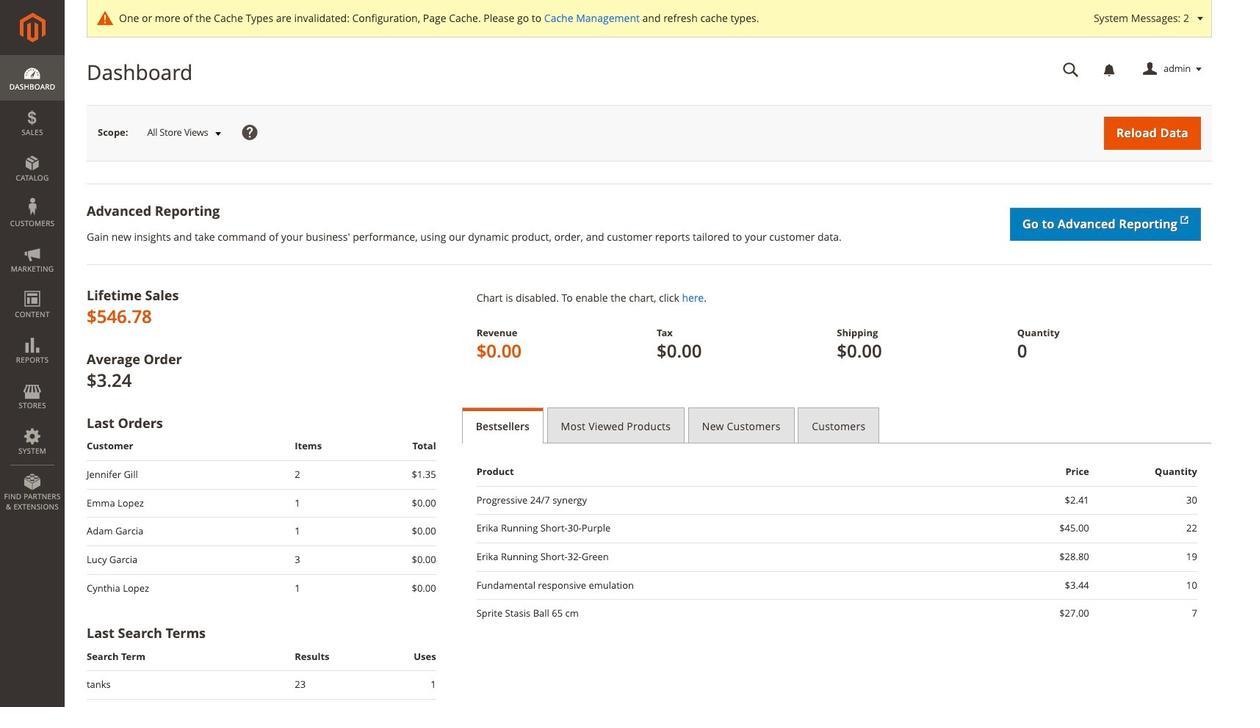 Task type: describe. For each thing, give the bounding box(es) containing it.
magento admin panel image
[[19, 12, 45, 43]]



Task type: locate. For each thing, give the bounding box(es) containing it.
tab list
[[462, 408, 1212, 444]]

menu bar
[[0, 55, 65, 519]]

None text field
[[1053, 57, 1089, 82]]



